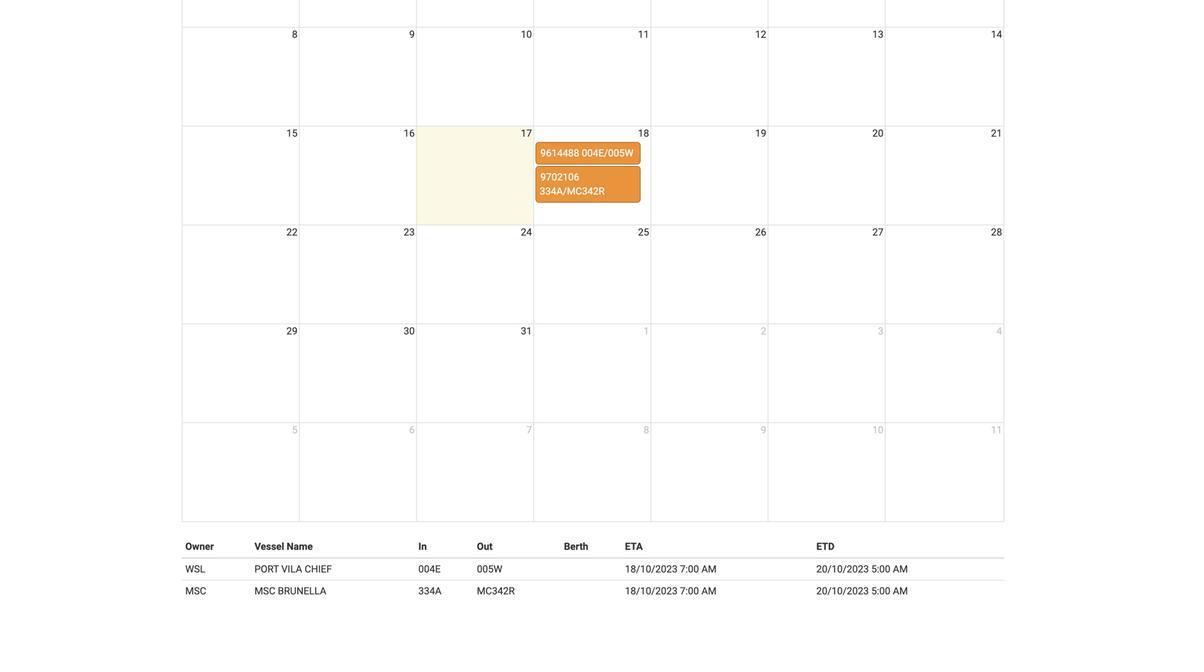 Task type: vqa. For each thing, say whether or not it's contained in the screenshot.


Task type: describe. For each thing, give the bounding box(es) containing it.
004e
[[419, 563, 441, 575]]

1 vertical spatial 9
[[761, 424, 767, 436]]

18/10/2023 for 005w
[[625, 563, 678, 575]]

port vila chief
[[255, 563, 332, 575]]

31
[[521, 325, 532, 337]]

24
[[521, 226, 532, 238]]

0 horizontal spatial 9
[[409, 29, 415, 40]]

1
[[644, 325, 650, 337]]

28
[[992, 226, 1003, 238]]

13
[[873, 29, 884, 40]]

vessel
[[255, 541, 284, 552]]

22
[[287, 226, 298, 238]]

334a
[[419, 585, 442, 597]]

20/10/2023 for mc342r
[[817, 585, 869, 597]]

chief
[[305, 563, 332, 575]]

etd
[[817, 541, 835, 552]]

5
[[292, 424, 298, 436]]

15
[[287, 128, 298, 139]]

5:00 for 005w
[[872, 563, 891, 575]]

3
[[879, 325, 884, 337]]

20/10/2023 for 005w
[[817, 563, 869, 575]]

0 vertical spatial 11
[[638, 29, 650, 40]]

18/10/2023 for mc342r
[[625, 585, 678, 597]]

9702106
[[541, 171, 580, 183]]

brunella
[[278, 585, 327, 597]]

0 vertical spatial 10
[[521, 29, 532, 40]]

334a/mc342r
[[540, 185, 605, 197]]

msc for msc brunella
[[255, 585, 276, 597]]

12
[[756, 29, 767, 40]]

20/10/2023 5:00 am for mc342r
[[817, 585, 908, 597]]

name
[[287, 541, 313, 552]]

004e/005w
[[582, 147, 634, 159]]

port
[[255, 563, 279, 575]]

owner
[[185, 541, 214, 552]]



Task type: locate. For each thing, give the bounding box(es) containing it.
msc for msc
[[185, 585, 206, 597]]

18
[[638, 128, 650, 139]]

wsl
[[185, 563, 205, 575]]

0 horizontal spatial 8
[[292, 29, 298, 40]]

1 20/10/2023 from the top
[[817, 563, 869, 575]]

0 vertical spatial 18/10/2023 7:00 am
[[625, 563, 717, 575]]

1 vertical spatial 18/10/2023
[[625, 585, 678, 597]]

2
[[761, 325, 767, 337]]

17
[[521, 128, 532, 139]]

2 18/10/2023 from the top
[[625, 585, 678, 597]]

vessel name
[[255, 541, 313, 552]]

eta
[[625, 541, 643, 552]]

am
[[702, 563, 717, 575], [893, 563, 908, 575], [702, 585, 717, 597], [893, 585, 908, 597]]

1 horizontal spatial msc
[[255, 585, 276, 597]]

msc brunella
[[255, 585, 327, 597]]

26
[[756, 226, 767, 238]]

0 vertical spatial 9
[[409, 29, 415, 40]]

1 horizontal spatial 10
[[873, 424, 884, 436]]

1 vertical spatial 5:00
[[872, 585, 891, 597]]

18/10/2023 7:00 am
[[625, 563, 717, 575], [625, 585, 717, 597]]

0 horizontal spatial msc
[[185, 585, 206, 597]]

berth
[[564, 541, 589, 552]]

1 vertical spatial 7:00
[[680, 585, 699, 597]]

25
[[638, 226, 650, 238]]

5:00
[[872, 563, 891, 575], [872, 585, 891, 597]]

2 20/10/2023 from the top
[[817, 585, 869, 597]]

in
[[419, 541, 427, 552]]

0 vertical spatial 20/10/2023 5:00 am
[[817, 563, 908, 575]]

16
[[404, 128, 415, 139]]

20
[[873, 128, 884, 139]]

2 5:00 from the top
[[872, 585, 891, 597]]

1 vertical spatial 20/10/2023 5:00 am
[[817, 585, 908, 597]]

27
[[873, 226, 884, 238]]

005w
[[477, 563, 503, 575]]

1 vertical spatial 18/10/2023 7:00 am
[[625, 585, 717, 597]]

0 vertical spatial 7:00
[[680, 563, 699, 575]]

2 18/10/2023 7:00 am from the top
[[625, 585, 717, 597]]

30
[[404, 325, 415, 337]]

7
[[527, 424, 532, 436]]

1 horizontal spatial 8
[[644, 424, 650, 436]]

9
[[409, 29, 415, 40], [761, 424, 767, 436]]

0 horizontal spatial 10
[[521, 29, 532, 40]]

19
[[756, 128, 767, 139]]

1 18/10/2023 7:00 am from the top
[[625, 563, 717, 575]]

1 horizontal spatial 9
[[761, 424, 767, 436]]

msc down "port"
[[255, 585, 276, 597]]

7:00
[[680, 563, 699, 575], [680, 585, 699, 597]]

10
[[521, 29, 532, 40], [873, 424, 884, 436]]

21
[[992, 128, 1003, 139]]

18/10/2023
[[625, 563, 678, 575], [625, 585, 678, 597]]

6
[[409, 424, 415, 436]]

out
[[477, 541, 493, 552]]

vila
[[282, 563, 302, 575]]

18/10/2023 7:00 am for mc342r
[[625, 585, 717, 597]]

1 18/10/2023 from the top
[[625, 563, 678, 575]]

0 vertical spatial 20/10/2023
[[817, 563, 869, 575]]

1 vertical spatial 8
[[644, 424, 650, 436]]

0 vertical spatial 8
[[292, 29, 298, 40]]

18/10/2023 7:00 am for 005w
[[625, 563, 717, 575]]

20/10/2023 5:00 am
[[817, 563, 908, 575], [817, 585, 908, 597]]

1 msc from the left
[[185, 585, 206, 597]]

8
[[292, 29, 298, 40], [644, 424, 650, 436]]

1 vertical spatial 10
[[873, 424, 884, 436]]

1 20/10/2023 5:00 am from the top
[[817, 563, 908, 575]]

msc
[[185, 585, 206, 597], [255, 585, 276, 597]]

mc342r
[[477, 585, 515, 597]]

0 vertical spatial 5:00
[[872, 563, 891, 575]]

9702106 334a/mc342r
[[540, 171, 605, 197]]

7:00 for mc342r
[[680, 585, 699, 597]]

9614488
[[541, 147, 580, 159]]

1 vertical spatial 20/10/2023
[[817, 585, 869, 597]]

11
[[638, 29, 650, 40], [992, 424, 1003, 436]]

1 horizontal spatial 11
[[992, 424, 1003, 436]]

1 5:00 from the top
[[872, 563, 891, 575]]

7:00 for 005w
[[680, 563, 699, 575]]

msc down wsl
[[185, 585, 206, 597]]

14
[[992, 29, 1003, 40]]

2 20/10/2023 5:00 am from the top
[[817, 585, 908, 597]]

20/10/2023 5:00 am for 005w
[[817, 563, 908, 575]]

1 vertical spatial 11
[[992, 424, 1003, 436]]

2 msc from the left
[[255, 585, 276, 597]]

1 7:00 from the top
[[680, 563, 699, 575]]

4
[[997, 325, 1003, 337]]

5:00 for mc342r
[[872, 585, 891, 597]]

20/10/2023
[[817, 563, 869, 575], [817, 585, 869, 597]]

2 7:00 from the top
[[680, 585, 699, 597]]

23
[[404, 226, 415, 238]]

29
[[287, 325, 298, 337]]

0 vertical spatial 18/10/2023
[[625, 563, 678, 575]]

9614488 004e/005w
[[541, 147, 634, 159]]

0 horizontal spatial 11
[[638, 29, 650, 40]]



